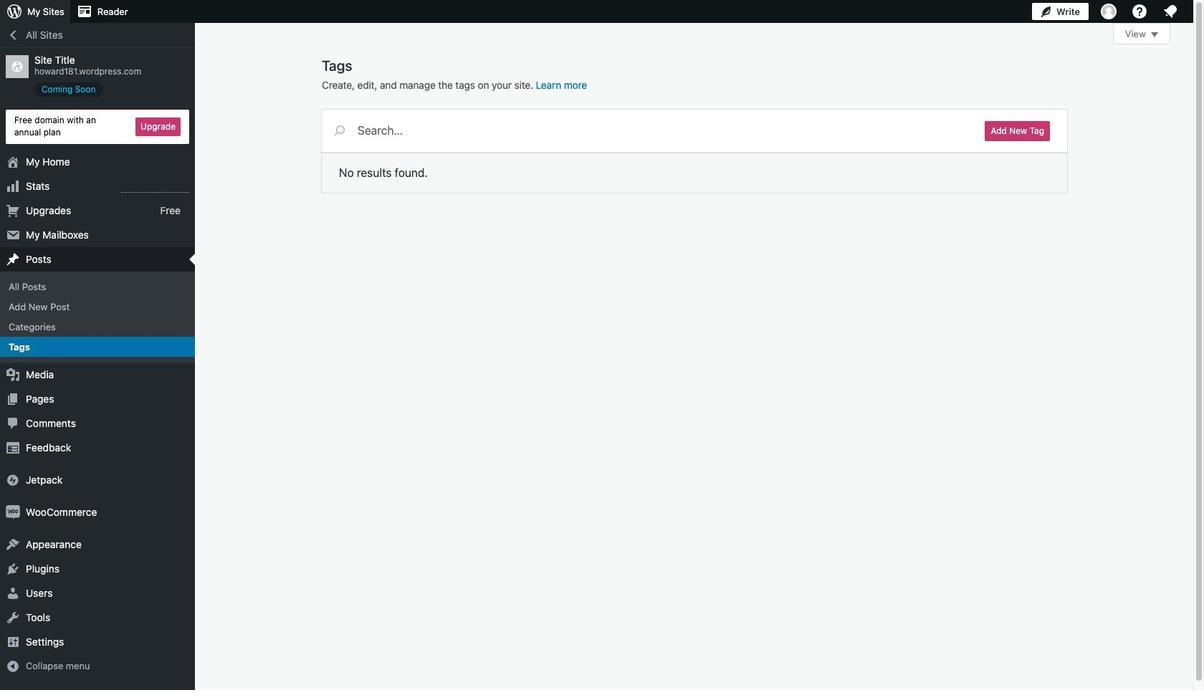 Task type: describe. For each thing, give the bounding box(es) containing it.
open search image
[[322, 122, 358, 139]]

highest hourly views 0 image
[[121, 183, 189, 193]]

2 img image from the top
[[6, 506, 20, 520]]

1 img image from the top
[[6, 473, 20, 488]]

manage your notifications image
[[1162, 3, 1179, 20]]



Task type: vqa. For each thing, say whether or not it's contained in the screenshot.
third group from the bottom
no



Task type: locate. For each thing, give the bounding box(es) containing it.
main content
[[322, 23, 1171, 193]]

Search search field
[[358, 110, 968, 151]]

img image
[[6, 473, 20, 488], [6, 506, 20, 520]]

0 vertical spatial img image
[[6, 473, 20, 488]]

help image
[[1131, 3, 1149, 20]]

1 vertical spatial img image
[[6, 506, 20, 520]]

closed image
[[1152, 32, 1159, 37]]

None search field
[[322, 110, 968, 151]]

my profile image
[[1101, 4, 1117, 19]]



